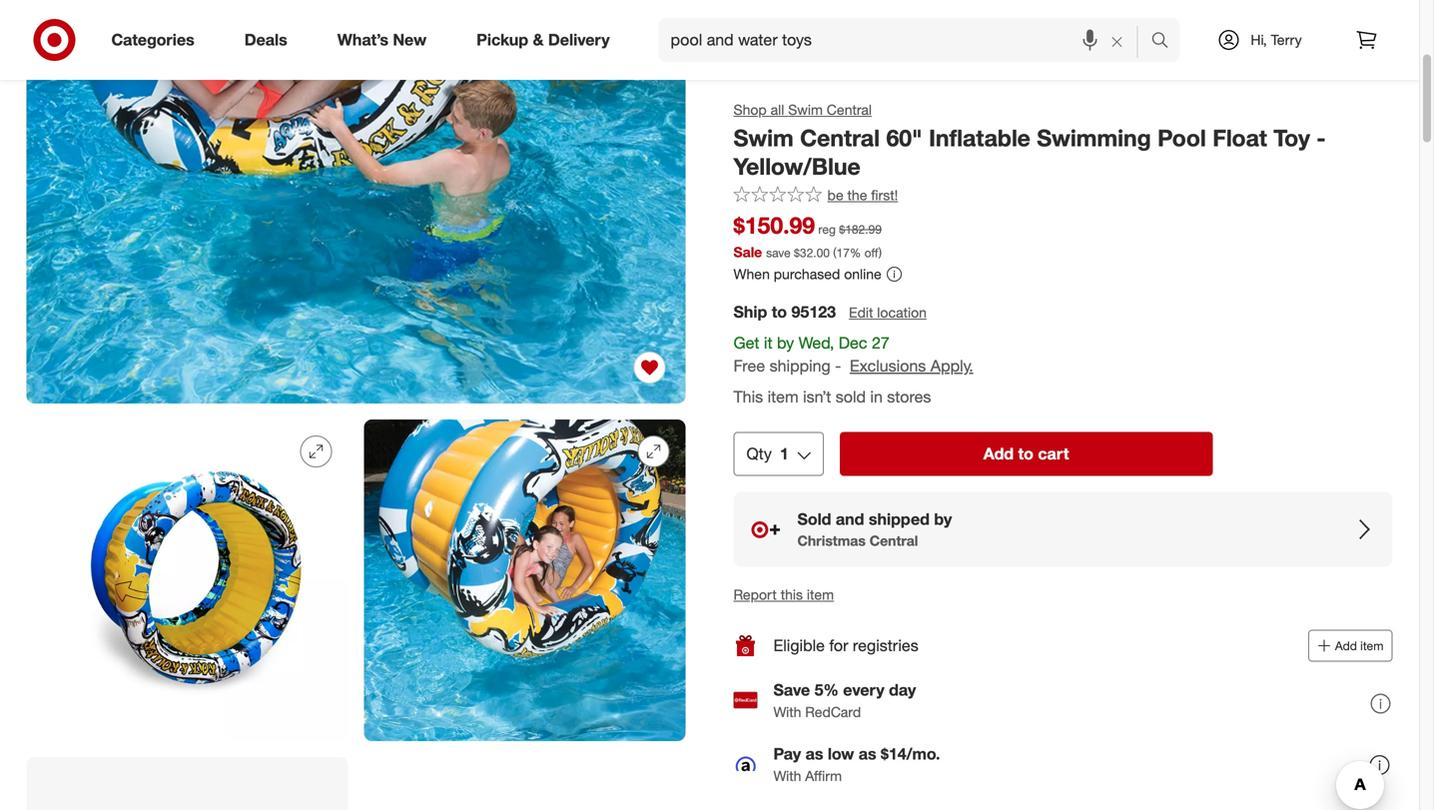 Task type: describe. For each thing, give the bounding box(es) containing it.
all
[[771, 101, 785, 118]]

when
[[734, 265, 770, 283]]

swim central 60" inflatable swimming pool float toy - yellow/blue, 3 of 4 image
[[364, 420, 686, 741]]

shipped
[[869, 510, 930, 529]]

60"
[[887, 124, 923, 152]]

for
[[830, 636, 849, 655]]

when purchased online
[[734, 265, 882, 283]]

add for add to cart
[[984, 444, 1014, 464]]

sale
[[734, 243, 763, 261]]

shop
[[734, 101, 767, 118]]

1 horizontal spatial item
[[807, 586, 834, 604]]

be
[[828, 186, 844, 204]]

report this item button
[[734, 585, 834, 605]]

edit
[[849, 304, 874, 321]]

it
[[764, 333, 773, 353]]

the
[[848, 186, 868, 204]]

ship to 95123
[[734, 302, 836, 322]]

categories
[[111, 30, 195, 50]]

dec
[[839, 333, 868, 353]]

save
[[774, 680, 811, 700]]

fulfillment region
[[734, 301, 1393, 567]]

in
[[871, 387, 883, 407]]

cart
[[1039, 444, 1070, 464]]

edit location button
[[848, 302, 928, 324]]

95123
[[792, 302, 836, 322]]

eligible
[[774, 636, 825, 655]]

get it by wed, dec 27 free shipping - exclusions apply.
[[734, 333, 974, 376]]

pool
[[1158, 124, 1207, 152]]

this item isn't sold in stores
[[734, 387, 932, 407]]

toy
[[1274, 124, 1311, 152]]

this
[[781, 586, 803, 604]]

this
[[734, 387, 764, 407]]

central for christmas
[[870, 532, 919, 550]]

new
[[393, 30, 427, 50]]

save
[[766, 245, 791, 260]]

day
[[889, 680, 917, 700]]

pay as low as $14/mo. with affirm
[[774, 744, 941, 785]]

search button
[[1143, 18, 1191, 66]]

0 vertical spatial swim
[[789, 101, 823, 118]]

sold
[[798, 510, 832, 529]]

edit location
[[849, 304, 927, 321]]

search
[[1143, 32, 1191, 52]]

add to cart button
[[840, 432, 1214, 476]]

free
[[734, 356, 766, 376]]

(
[[834, 245, 837, 260]]

32.00
[[800, 245, 830, 260]]

what's
[[337, 30, 389, 50]]

5%
[[815, 680, 839, 700]]

item for this
[[768, 387, 799, 407]]

$150.99 reg $182.99 sale save $ 32.00 ( 17 % off )
[[734, 211, 882, 261]]

swimming
[[1037, 124, 1152, 152]]

1 vertical spatial swim
[[734, 124, 794, 152]]

report this item
[[734, 586, 834, 604]]

by inside get it by wed, dec 27 free shipping - exclusions apply.
[[777, 333, 795, 353]]

online
[[845, 265, 882, 283]]

be the first! link
[[734, 185, 899, 205]]

sold and shipped by christmas central
[[798, 510, 953, 550]]

pickup & delivery
[[477, 30, 610, 50]]

off
[[865, 245, 879, 260]]



Task type: locate. For each thing, give the bounding box(es) containing it.
0 horizontal spatial -
[[836, 356, 842, 376]]

low
[[828, 744, 855, 764]]

what's new link
[[320, 18, 452, 62]]

central inside sold and shipped by christmas central
[[870, 532, 919, 550]]

isn't
[[803, 387, 832, 407]]

- inside get it by wed, dec 27 free shipping - exclusions apply.
[[836, 356, 842, 376]]

2 with from the top
[[774, 767, 802, 785]]

central down shipped
[[870, 532, 919, 550]]

to right the ship at the top right
[[772, 302, 787, 322]]

1 vertical spatial with
[[774, 767, 802, 785]]

$14/mo.
[[881, 744, 941, 764]]

%
[[850, 245, 862, 260]]

wed,
[[799, 333, 835, 353]]

shop all swim central swim central 60" inflatable swimming pool float toy - yellow/blue
[[734, 101, 1327, 181]]

- right toy
[[1317, 124, 1327, 152]]

as
[[806, 744, 824, 764], [859, 744, 877, 764]]

as up the "affirm" at bottom right
[[806, 744, 824, 764]]

2 as from the left
[[859, 744, 877, 764]]

27
[[872, 333, 890, 353]]

with down pay
[[774, 767, 802, 785]]

by inside sold and shipped by christmas central
[[935, 510, 953, 529]]

to
[[772, 302, 787, 322], [1019, 444, 1034, 464]]

exclusions apply. link
[[850, 356, 974, 376]]

christmas
[[798, 532, 866, 550]]

0 vertical spatial item
[[768, 387, 799, 407]]

get
[[734, 333, 760, 353]]

and
[[836, 510, 865, 529]]

add for add item
[[1336, 638, 1358, 653]]

1 horizontal spatial -
[[1317, 124, 1327, 152]]

eligible for registries
[[774, 636, 919, 655]]

stores
[[888, 387, 932, 407]]

1 horizontal spatial add
[[1336, 638, 1358, 653]]

0 horizontal spatial item
[[768, 387, 799, 407]]

1
[[780, 444, 789, 464]]

add item button
[[1309, 630, 1393, 662]]

to for ship
[[772, 302, 787, 322]]

central up yellow/blue
[[800, 124, 880, 152]]

deals link
[[228, 18, 313, 62]]

2 vertical spatial central
[[870, 532, 919, 550]]

by right shipped
[[935, 510, 953, 529]]

float
[[1213, 124, 1268, 152]]

0 vertical spatial add
[[984, 444, 1014, 464]]

exclusions
[[850, 356, 927, 376]]

hi,
[[1251, 31, 1268, 48]]

1 as from the left
[[806, 744, 824, 764]]

1 vertical spatial by
[[935, 510, 953, 529]]

0 vertical spatial -
[[1317, 124, 1327, 152]]

0 vertical spatial with
[[774, 703, 802, 721]]

central for swim
[[800, 124, 880, 152]]

qty 1
[[747, 444, 789, 464]]

1 horizontal spatial as
[[859, 744, 877, 764]]

$182.99
[[840, 222, 882, 237]]

registries
[[853, 636, 919, 655]]

purchased
[[774, 265, 841, 283]]

every
[[844, 680, 885, 700]]

&
[[533, 30, 544, 50]]

yellow/blue
[[734, 153, 861, 181]]

inflatable
[[929, 124, 1031, 152]]

pickup & delivery link
[[460, 18, 635, 62]]

to inside button
[[1019, 444, 1034, 464]]

with
[[774, 703, 802, 721], [774, 767, 802, 785]]

2 vertical spatial item
[[1361, 638, 1384, 653]]

sold
[[836, 387, 866, 407]]

affirm
[[806, 767, 842, 785]]

save 5% every day with redcard
[[774, 680, 917, 721]]

item inside the fulfillment region
[[768, 387, 799, 407]]

central right all
[[827, 101, 872, 118]]

central
[[827, 101, 872, 118], [800, 124, 880, 152], [870, 532, 919, 550]]

to left cart
[[1019, 444, 1034, 464]]

swim central 60" inflatable swimming pool float toy - yellow/blue, 2 of 4 image
[[26, 420, 348, 741]]

first!
[[872, 186, 899, 204]]

add inside the fulfillment region
[[984, 444, 1014, 464]]

terry
[[1272, 31, 1303, 48]]

apply.
[[931, 356, 974, 376]]

What can we help you find? suggestions appear below search field
[[659, 18, 1157, 62]]

swim central 60" inflatable swimming pool float toy - yellow/blue, 1 of 4 image
[[26, 0, 686, 404]]

1 vertical spatial central
[[800, 124, 880, 152]]

item
[[768, 387, 799, 407], [807, 586, 834, 604], [1361, 638, 1384, 653]]

swim right all
[[789, 101, 823, 118]]

$
[[794, 245, 800, 260]]

0 horizontal spatial add
[[984, 444, 1014, 464]]

pay
[[774, 744, 802, 764]]

deals
[[245, 30, 288, 50]]

17
[[837, 245, 850, 260]]

with inside pay as low as $14/mo. with affirm
[[774, 767, 802, 785]]

-
[[1317, 124, 1327, 152], [836, 356, 842, 376]]

1 vertical spatial to
[[1019, 444, 1034, 464]]

swim down shop
[[734, 124, 794, 152]]

- inside shop all swim central swim central 60" inflatable swimming pool float toy - yellow/blue
[[1317, 124, 1327, 152]]

1 vertical spatial -
[[836, 356, 842, 376]]

item for add
[[1361, 638, 1384, 653]]

0 vertical spatial by
[[777, 333, 795, 353]]

0 vertical spatial to
[[772, 302, 787, 322]]

2 horizontal spatial item
[[1361, 638, 1384, 653]]

ship
[[734, 302, 768, 322]]

1 vertical spatial item
[[807, 586, 834, 604]]

0 vertical spatial central
[[827, 101, 872, 118]]

to for add
[[1019, 444, 1034, 464]]

add to cart
[[984, 444, 1070, 464]]

add
[[984, 444, 1014, 464], [1336, 638, 1358, 653]]

swim
[[789, 101, 823, 118], [734, 124, 794, 152]]

redcard
[[806, 703, 861, 721]]

1 with from the top
[[774, 703, 802, 721]]

1 vertical spatial add
[[1336, 638, 1358, 653]]

what's new
[[337, 30, 427, 50]]

qty
[[747, 444, 772, 464]]

$150.99
[[734, 211, 815, 239]]

hi, terry
[[1251, 31, 1303, 48]]

location
[[878, 304, 927, 321]]

- down dec
[[836, 356, 842, 376]]

0 horizontal spatial to
[[772, 302, 787, 322]]

pickup
[[477, 30, 529, 50]]

with inside save 5% every day with redcard
[[774, 703, 802, 721]]

1 horizontal spatial to
[[1019, 444, 1034, 464]]

as right low
[[859, 744, 877, 764]]

)
[[879, 245, 882, 260]]

0 horizontal spatial by
[[777, 333, 795, 353]]

add item
[[1336, 638, 1384, 653]]

be the first!
[[828, 186, 899, 204]]

shipping
[[770, 356, 831, 376]]

with down save
[[774, 703, 802, 721]]

report
[[734, 586, 777, 604]]

reg
[[819, 222, 836, 237]]

1 horizontal spatial by
[[935, 510, 953, 529]]

0 horizontal spatial as
[[806, 744, 824, 764]]

by right it in the right of the page
[[777, 333, 795, 353]]

categories link
[[94, 18, 220, 62]]



Task type: vqa. For each thing, say whether or not it's contained in the screenshot.
Original Use Link
no



